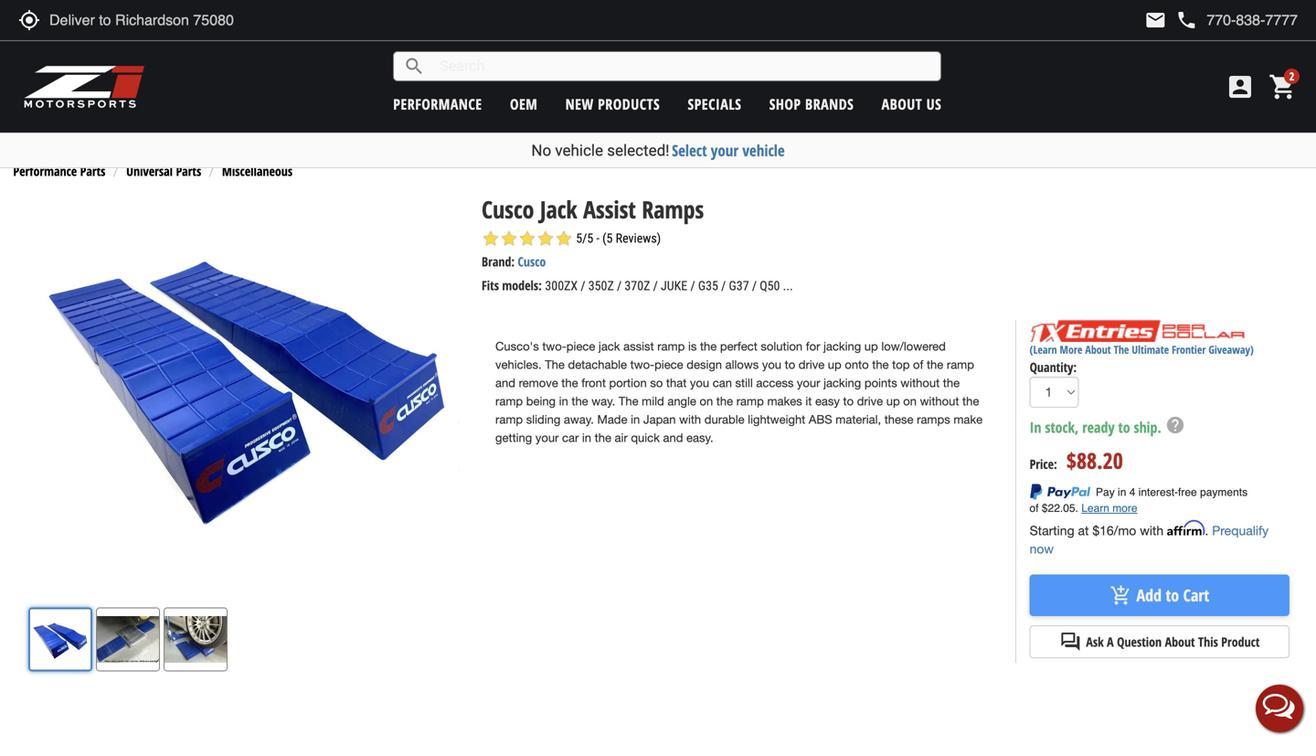 Task type: vqa. For each thing, say whether or not it's contained in the screenshot.
ramp
yes



Task type: describe. For each thing, give the bounding box(es) containing it.
shop brands link
[[770, 94, 854, 114]]

(learn more about the ultimate frontier giveaway) link
[[1030, 342, 1254, 357]]

access
[[757, 376, 794, 390]]

still
[[736, 376, 753, 390]]

1 vertical spatial cusco
[[518, 253, 546, 270]]

ramp down still
[[737, 394, 764, 408]]

cart
[[1184, 584, 1210, 607]]

add_shopping_cart add to cart
[[1111, 584, 1210, 607]]

prequalify now
[[1030, 523, 1269, 556]]

selected!
[[607, 141, 670, 160]]

ramps
[[917, 412, 951, 426]]

1 on from the left
[[700, 394, 713, 408]]

1 vertical spatial in
[[631, 412, 640, 426]]

ramp up getting
[[496, 412, 523, 426]]

oem
[[510, 94, 538, 114]]

2 vertical spatial your
[[536, 431, 559, 445]]

phone
[[1176, 9, 1198, 31]]

remo
[[519, 376, 546, 390]]

these
[[885, 412, 914, 426]]

universal
[[126, 162, 173, 180]]

durable
[[705, 412, 745, 426]]

giveaway)
[[1209, 342, 1254, 357]]

ask
[[1087, 633, 1104, 651]]

ship.
[[1134, 417, 1162, 437]]

quantity:
[[1030, 358, 1077, 376]]

select
[[672, 140, 707, 161]]

5/5 -
[[576, 231, 600, 246]]

material,
[[836, 412, 882, 426]]

select your vehicle link
[[672, 140, 785, 161]]

the inside ve the front portion so that you can still access your jacking points without the ramp being in the way. the mild angle on the ramp makes it easy to drive up on without the ramp sliding away. made in japan with durable lightweight abs material, these ramps make getting your car in the air quick and easy
[[619, 394, 639, 408]]

about inside the question_answer ask a question about this product
[[1165, 633, 1196, 651]]

2 on from the left
[[904, 394, 917, 408]]

vehicle inside no vehicle selected! select your vehicle
[[555, 141, 604, 160]]

3 / from the left
[[653, 279, 658, 294]]

ramps
[[642, 193, 704, 225]]

more
[[1060, 342, 1083, 357]]

prequalify
[[1213, 523, 1269, 538]]

0 vertical spatial two-
[[543, 339, 567, 353]]

jacking for your
[[824, 376, 862, 390]]

starting at $16 /mo with affirm .
[[1030, 521, 1213, 538]]

1 vertical spatial without
[[920, 394, 960, 408]]

to inside in stock, ready to ship. help
[[1119, 417, 1131, 437]]

3 star from the left
[[518, 230, 537, 248]]

price: $88.20
[[1030, 446, 1124, 475]]

370z
[[625, 279, 651, 294]]

juke
[[661, 279, 688, 294]]

ready
[[1083, 417, 1115, 437]]

solution
[[761, 339, 803, 353]]

cusco jack assist ramps star star star star star 5/5 - (5 reviews) brand: cusco fits models: 300zx / 350z / 370z / juke / g35 / g37 / q50 ...
[[482, 193, 793, 294]]

makes
[[768, 394, 803, 408]]

1 vertical spatial easy
[[687, 431, 711, 445]]

search
[[403, 55, 425, 77]]

0 vertical spatial cusco
[[482, 193, 534, 225]]

can
[[713, 376, 732, 390]]

jacking for for
[[824, 339, 862, 353]]

so
[[650, 376, 663, 390]]

you inside cusco's two-piece jack assist ramp is the perfect solution for jacking up low/lowered vehicles. the detachable two-piece design allows you to drive up onto the top of the ramp and remo
[[762, 357, 782, 372]]

cusco's two-piece jack assist ramp is the perfect solution for jacking up low/lowered vehicles. the detachable two-piece design allows you to drive up onto the top of the ramp and remo
[[496, 339, 975, 390]]

ve
[[546, 376, 558, 390]]

models:
[[502, 277, 542, 294]]

this
[[1199, 633, 1219, 651]]

phone link
[[1176, 9, 1298, 31]]

account_box
[[1226, 72, 1255, 101]]

add
[[1137, 584, 1162, 607]]

shop
[[770, 94, 802, 114]]

shopping_cart
[[1269, 72, 1298, 101]]

0 horizontal spatial up
[[828, 357, 842, 372]]

in stock, ready to ship. help
[[1030, 415, 1186, 437]]

0 vertical spatial without
[[901, 376, 940, 390]]

performance link
[[393, 94, 482, 114]]

parts for performance parts
[[80, 162, 106, 180]]

is
[[688, 339, 697, 353]]

(learn
[[1030, 342, 1058, 357]]

universal parts
[[126, 162, 201, 180]]

4 star from the left
[[537, 230, 555, 248]]

up inside ve the front portion so that you can still access your jacking points without the ramp being in the way. the mild angle on the ramp makes it easy to drive up on without the ramp sliding away. made in japan with durable lightweight abs material, these ramps make getting your car in the air quick and easy
[[887, 394, 900, 408]]

specials
[[688, 94, 742, 114]]

0 horizontal spatial in
[[559, 394, 569, 408]]

miscellaneous
[[222, 162, 293, 180]]

low/lowered
[[882, 339, 946, 353]]

away.
[[564, 412, 594, 426]]

$16
[[1093, 523, 1114, 538]]

frontier
[[1172, 342, 1206, 357]]

japan
[[644, 412, 676, 426]]

performance
[[13, 162, 77, 180]]

1 horizontal spatial vehicle
[[743, 140, 785, 161]]

0 horizontal spatial piece
[[567, 339, 596, 353]]

my_location
[[18, 9, 40, 31]]

1 / from the left
[[581, 279, 586, 294]]

1 vertical spatial your
[[797, 376, 821, 390]]



Task type: locate. For each thing, give the bounding box(es) containing it.
mail phone
[[1145, 9, 1198, 31]]

cusco left jack in the left top of the page
[[482, 193, 534, 225]]

that
[[666, 376, 687, 390]]

. inside starting at $16 /mo with affirm .
[[1206, 523, 1209, 538]]

to left the ship.
[[1119, 417, 1131, 437]]

0 horizontal spatial and
[[496, 376, 516, 390]]

piece
[[567, 339, 596, 353], [655, 357, 684, 372]]

0 vertical spatial piece
[[567, 339, 596, 353]]

6 / from the left
[[752, 279, 757, 294]]

g35
[[698, 279, 719, 294]]

mild
[[642, 394, 665, 408]]

/ right 350z
[[617, 279, 622, 294]]

1 vertical spatial jacking
[[824, 376, 862, 390]]

without up ramps
[[920, 394, 960, 408]]

parts right universal on the left top of the page
[[176, 162, 201, 180]]

1 horizontal spatial parts
[[176, 162, 201, 180]]

0 vertical spatial with
[[679, 412, 701, 426]]

0 vertical spatial you
[[762, 357, 782, 372]]

abs
[[809, 412, 833, 426]]

2 horizontal spatial your
[[797, 376, 821, 390]]

question_answer ask a question about this product
[[1060, 631, 1260, 653]]

fits
[[482, 277, 499, 294]]

0 horizontal spatial your
[[536, 431, 559, 445]]

the inside cusco's two-piece jack assist ramp is the perfect solution for jacking up low/lowered vehicles. the detachable two-piece design allows you to drive up onto the top of the ramp and remo
[[545, 357, 565, 372]]

parts
[[80, 162, 106, 180], [176, 162, 201, 180]]

1 horizontal spatial easy
[[816, 394, 840, 408]]

5 star from the left
[[555, 230, 573, 248]]

add_shopping_cart
[[1111, 585, 1132, 606]]

0 horizontal spatial the
[[545, 357, 565, 372]]

1 vertical spatial and
[[663, 431, 683, 445]]

jack
[[540, 193, 578, 225]]

2 vertical spatial about
[[1165, 633, 1196, 651]]

you inside ve the front portion so that you can still access your jacking points without the ramp being in the way. the mild angle on the ramp makes it easy to drive up on without the ramp sliding away. made in japan with durable lightweight abs material, these ramps make getting your car in the air quick and easy
[[690, 376, 710, 390]]

parts for universal parts
[[176, 162, 201, 180]]

jacking inside ve the front portion so that you can still access your jacking points without the ramp being in the way. the mild angle on the ramp makes it easy to drive up on without the ramp sliding away. made in japan with durable lightweight abs material, these ramps make getting your car in the air quick and easy
[[824, 376, 862, 390]]

1 vertical spatial up
[[828, 357, 842, 372]]

with down angle on the right of the page
[[679, 412, 701, 426]]

1 vertical spatial piece
[[655, 357, 684, 372]]

the
[[1114, 342, 1130, 357], [545, 357, 565, 372], [619, 394, 639, 408]]

0 vertical spatial your
[[711, 140, 739, 161]]

at
[[1079, 523, 1089, 538]]

up
[[865, 339, 878, 353], [828, 357, 842, 372], [887, 394, 900, 408]]

with inside starting at $16 /mo with affirm .
[[1140, 523, 1164, 538]]

top
[[893, 357, 910, 372]]

2 horizontal spatial up
[[887, 394, 900, 408]]

vehicle right 'no'
[[555, 141, 604, 160]]

affirm
[[1168, 521, 1206, 536]]

to up material,
[[844, 394, 854, 408]]

getting
[[496, 431, 532, 445]]

/
[[581, 279, 586, 294], [617, 279, 622, 294], [653, 279, 658, 294], [691, 279, 696, 294], [722, 279, 726, 294], [752, 279, 757, 294]]

.
[[711, 431, 714, 445], [1206, 523, 1209, 538]]

sliding
[[526, 412, 561, 426]]

1 horizontal spatial piece
[[655, 357, 684, 372]]

drive down for
[[799, 357, 825, 372]]

performance
[[393, 94, 482, 114]]

help
[[1166, 415, 1186, 435]]

. left prequalify
[[1206, 523, 1209, 538]]

cusco's
[[496, 339, 539, 353]]

new products link
[[566, 94, 660, 114]]

vehicle down shop
[[743, 140, 785, 161]]

easy down the durable
[[687, 431, 711, 445]]

0 vertical spatial drive
[[799, 357, 825, 372]]

ramp right of
[[947, 357, 975, 372]]

0 vertical spatial about
[[882, 94, 923, 114]]

1 horizontal spatial and
[[663, 431, 683, 445]]

to inside ve the front portion so that you can still access your jacking points without the ramp being in the way. the mild angle on the ramp makes it easy to drive up on without the ramp sliding away. made in japan with durable lightweight abs material, these ramps make getting your car in the air quick and easy
[[844, 394, 854, 408]]

0 horizontal spatial about
[[882, 94, 923, 114]]

2 vertical spatial in
[[582, 431, 592, 445]]

g37
[[729, 279, 749, 294]]

0 horizontal spatial on
[[700, 394, 713, 408]]

0 vertical spatial and
[[496, 376, 516, 390]]

in right car
[[582, 431, 592, 445]]

car
[[562, 431, 579, 445]]

1 vertical spatial two-
[[631, 357, 655, 372]]

ultimate
[[1132, 342, 1170, 357]]

up up these
[[887, 394, 900, 408]]

5 / from the left
[[722, 279, 726, 294]]

points
[[865, 376, 898, 390]]

(learn more about the ultimate frontier giveaway)
[[1030, 342, 1254, 357]]

1 horizontal spatial with
[[1140, 523, 1164, 538]]

2 vertical spatial up
[[887, 394, 900, 408]]

1 vertical spatial .
[[1206, 523, 1209, 538]]

portion
[[609, 376, 647, 390]]

1 vertical spatial with
[[1140, 523, 1164, 538]]

performance parts
[[13, 162, 106, 180]]

made
[[598, 412, 628, 426]]

and down the vehicles.
[[496, 376, 516, 390]]

1 horizontal spatial in
[[582, 431, 592, 445]]

0 vertical spatial in
[[559, 394, 569, 408]]

0 horizontal spatial vehicle
[[555, 141, 604, 160]]

1 horizontal spatial drive
[[857, 394, 883, 408]]

mail link
[[1145, 9, 1167, 31]]

0 vertical spatial jacking
[[824, 339, 862, 353]]

cusco up models:
[[518, 253, 546, 270]]

now
[[1030, 541, 1054, 556]]

Search search field
[[425, 52, 941, 80]]

up up onto
[[865, 339, 878, 353]]

the down portion
[[619, 394, 639, 408]]

it
[[806, 394, 812, 408]]

universal parts link
[[126, 162, 201, 180]]

/ left g35
[[691, 279, 696, 294]]

on up these
[[904, 394, 917, 408]]

new
[[566, 94, 594, 114]]

you down design
[[690, 376, 710, 390]]

350z
[[589, 279, 614, 294]]

...
[[783, 279, 793, 294]]

1 horizontal spatial .
[[1206, 523, 1209, 538]]

and inside cusco's two-piece jack assist ramp is the perfect solution for jacking up low/lowered vehicles. the detachable two-piece design allows you to drive up onto the top of the ramp and remo
[[496, 376, 516, 390]]

jacking inside cusco's two-piece jack assist ramp is the perfect solution for jacking up low/lowered vehicles. the detachable two-piece design allows you to drive up onto the top of the ramp and remo
[[824, 339, 862, 353]]

your right select
[[711, 140, 739, 161]]

1 horizontal spatial up
[[865, 339, 878, 353]]

1 vertical spatial about
[[1086, 342, 1112, 357]]

with inside ve the front portion so that you can still access your jacking points without the ramp being in the way. the mild angle on the ramp makes it easy to drive up on without the ramp sliding away. made in japan with durable lightweight abs material, these ramps make getting your car in the air quick and easy
[[679, 412, 701, 426]]

/ left g37
[[722, 279, 726, 294]]

1 horizontal spatial about
[[1086, 342, 1112, 357]]

on
[[700, 394, 713, 408], [904, 394, 917, 408]]

without down of
[[901, 376, 940, 390]]

drive inside cusco's two-piece jack assist ramp is the perfect solution for jacking up low/lowered vehicles. the detachable two-piece design allows you to drive up onto the top of the ramp and remo
[[799, 357, 825, 372]]

you up the access
[[762, 357, 782, 372]]

easy right the it
[[816, 394, 840, 408]]

0 horizontal spatial with
[[679, 412, 701, 426]]

front
[[582, 376, 606, 390]]

in right being
[[559, 394, 569, 408]]

/ left 350z
[[581, 279, 586, 294]]

1 horizontal spatial two-
[[631, 357, 655, 372]]

1 horizontal spatial your
[[711, 140, 739, 161]]

1 horizontal spatial on
[[904, 394, 917, 408]]

2 horizontal spatial in
[[631, 412, 640, 426]]

1 jacking from the top
[[824, 339, 862, 353]]

and inside ve the front portion so that you can still access your jacking points without the ramp being in the way. the mild angle on the ramp makes it easy to drive up on without the ramp sliding away. made in japan with durable lightweight abs material, these ramps make getting your car in the air quick and easy
[[663, 431, 683, 445]]

0 horizontal spatial you
[[690, 376, 710, 390]]

two- up ve
[[543, 339, 567, 353]]

jacking
[[824, 339, 862, 353], [824, 376, 862, 390]]

assist
[[624, 339, 654, 353]]

2 / from the left
[[617, 279, 622, 294]]

z1 motorsports logo image
[[23, 64, 146, 110]]

to down solution
[[785, 357, 796, 372]]

1 vertical spatial you
[[690, 376, 710, 390]]

price:
[[1030, 455, 1058, 473]]

. down the durable
[[711, 431, 714, 445]]

starting
[[1030, 523, 1075, 538]]

ramp left is on the right top
[[658, 339, 685, 353]]

a
[[1107, 633, 1114, 651]]

shopping_cart link
[[1265, 72, 1298, 101]]

jacking down onto
[[824, 376, 862, 390]]

performance parts link
[[13, 162, 106, 180]]

0 vertical spatial .
[[711, 431, 714, 445]]

0 horizontal spatial two-
[[543, 339, 567, 353]]

perfect
[[720, 339, 758, 353]]

the left the ultimate
[[1114, 342, 1130, 357]]

to inside cusco's two-piece jack assist ramp is the perfect solution for jacking up low/lowered vehicles. the detachable two-piece design allows you to drive up onto the top of the ramp and remo
[[785, 357, 796, 372]]

with right /mo
[[1140, 523, 1164, 538]]

1 parts from the left
[[80, 162, 106, 180]]

/ right 370z
[[653, 279, 658, 294]]

the
[[700, 339, 717, 353], [873, 357, 889, 372], [927, 357, 944, 372], [562, 376, 578, 390], [943, 376, 960, 390], [572, 394, 589, 408], [717, 394, 733, 408], [963, 394, 980, 408], [595, 431, 612, 445]]

detachable
[[568, 357, 627, 372]]

quick
[[631, 431, 660, 445]]

in up quick
[[631, 412, 640, 426]]

1 horizontal spatial you
[[762, 357, 782, 372]]

mail
[[1145, 9, 1167, 31]]

piece up "detachable"
[[567, 339, 596, 353]]

drive down points
[[857, 394, 883, 408]]

4 / from the left
[[691, 279, 696, 294]]

easy
[[816, 394, 840, 408], [687, 431, 711, 445]]

with
[[679, 412, 701, 426], [1140, 523, 1164, 538]]

0 horizontal spatial .
[[711, 431, 714, 445]]

about right more
[[1086, 342, 1112, 357]]

up left onto
[[828, 357, 842, 372]]

to right add
[[1166, 584, 1180, 607]]

0 horizontal spatial parts
[[80, 162, 106, 180]]

of
[[913, 357, 924, 372]]

miscellaneous link
[[222, 162, 293, 180]]

brands
[[806, 94, 854, 114]]

two- down assist
[[631, 357, 655, 372]]

about left us
[[882, 94, 923, 114]]

ramp down remo
[[496, 394, 523, 408]]

specials link
[[688, 94, 742, 114]]

shop brands
[[770, 94, 854, 114]]

and down the japan
[[663, 431, 683, 445]]

0 vertical spatial up
[[865, 339, 878, 353]]

1 vertical spatial drive
[[857, 394, 883, 408]]

in
[[1030, 417, 1042, 437]]

ve the front portion so that you can still access your jacking points without the ramp being in the way. the mild angle on the ramp makes it easy to drive up on without the ramp sliding away. made in japan with durable lightweight abs material, these ramps make getting your car in the air quick and easy
[[496, 376, 983, 445]]

for
[[806, 339, 821, 353]]

jacking up onto
[[824, 339, 862, 353]]

1 star from the left
[[482, 230, 500, 248]]

on down can
[[700, 394, 713, 408]]

vehicles.
[[496, 357, 542, 372]]

2 star from the left
[[500, 230, 518, 248]]

to
[[785, 357, 796, 372], [844, 394, 854, 408], [1119, 417, 1131, 437], [1166, 584, 1180, 607]]

onto
[[845, 357, 869, 372]]

jack
[[599, 339, 620, 353]]

piece up that
[[655, 357, 684, 372]]

you
[[762, 357, 782, 372], [690, 376, 710, 390]]

stock,
[[1046, 417, 1079, 437]]

0 vertical spatial easy
[[816, 394, 840, 408]]

2 horizontal spatial about
[[1165, 633, 1196, 651]]

1 horizontal spatial the
[[619, 394, 639, 408]]

2 horizontal spatial the
[[1114, 342, 1130, 357]]

q50
[[760, 279, 780, 294]]

product
[[1222, 633, 1260, 651]]

2 jacking from the top
[[824, 376, 862, 390]]

your down sliding
[[536, 431, 559, 445]]

question
[[1117, 633, 1162, 651]]

account_box link
[[1222, 72, 1260, 101]]

no vehicle selected! select your vehicle
[[532, 140, 785, 161]]

0 horizontal spatial easy
[[687, 431, 711, 445]]

vehicle
[[743, 140, 785, 161], [555, 141, 604, 160]]

about left this
[[1165, 633, 1196, 651]]

your up the it
[[797, 376, 821, 390]]

/ right g37
[[752, 279, 757, 294]]

angle
[[668, 394, 697, 408]]

new products
[[566, 94, 660, 114]]

drive inside ve the front portion so that you can still access your jacking points without the ramp being in the way. the mild angle on the ramp makes it easy to drive up on without the ramp sliding away. made in japan with durable lightweight abs material, these ramps make getting your car in the air quick and easy
[[857, 394, 883, 408]]

parts right the performance
[[80, 162, 106, 180]]

2 parts from the left
[[176, 162, 201, 180]]

0 horizontal spatial drive
[[799, 357, 825, 372]]

way.
[[592, 394, 616, 408]]

the up ve
[[545, 357, 565, 372]]



